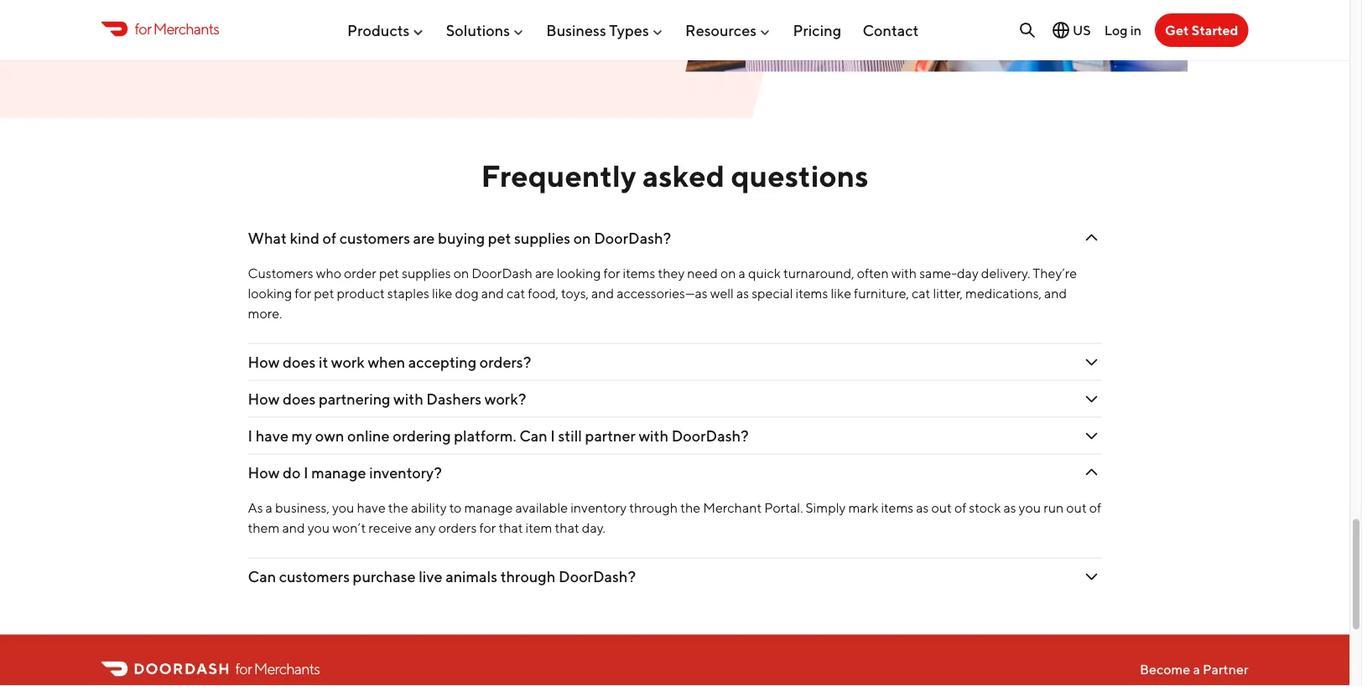 Task type: describe. For each thing, give the bounding box(es) containing it.
them
[[248, 520, 280, 536]]

a inside the customers who order pet supplies on doordash are looking for items they need on a quick turnaround, often with same-day delivery. they're looking for pet product staples like dog and cat food, toys, and accessories—as well as special items like furniture, cat litter, medications, and more.
[[739, 265, 746, 281]]

business types link
[[546, 14, 664, 46]]

chevron down image for work?
[[1082, 390, 1102, 410]]

1 like from the left
[[432, 286, 452, 301]]

solutions link
[[446, 14, 525, 46]]

business types
[[546, 21, 649, 39]]

inventory
[[570, 500, 627, 516]]

chevron down image for can customers purchase live animals through doordash?
[[1082, 567, 1102, 587]]

log
[[1104, 22, 1128, 38]]

stock
[[969, 500, 1001, 516]]

quick
[[748, 265, 781, 281]]

pricing link
[[793, 14, 841, 46]]

a for as a business, you have the ability to manage available inventory through the merchant portal. simply mark items as out of stock as you run out of them and you won't receive any orders for that item that day.
[[266, 500, 273, 516]]

become a partner link
[[1140, 662, 1248, 678]]

products link
[[347, 14, 425, 46]]

animals
[[446, 568, 497, 586]]

partnering
[[319, 390, 390, 408]]

0 horizontal spatial are
[[413, 229, 435, 247]]

business
[[546, 21, 606, 39]]

chevron down image for i have my own online ordering platform. can i still partner with doordash?
[[1082, 426, 1102, 447]]

are inside the customers who order pet supplies on doordash are looking for items they need on a quick turnaround, often with same-day delivery. they're looking for pet product staples like dog and cat food, toys, and accessories—as well as special items like furniture, cat litter, medications, and more.
[[535, 265, 554, 281]]

1 horizontal spatial you
[[332, 500, 354, 516]]

staples
[[387, 286, 429, 301]]

what
[[248, 229, 287, 247]]

1 vertical spatial through
[[500, 568, 556, 586]]

platform.
[[454, 427, 516, 445]]

2 horizontal spatial as
[[1003, 500, 1016, 516]]

become
[[1140, 662, 1190, 678]]

0 horizontal spatial pet
[[314, 286, 334, 301]]

1 cat from the left
[[507, 286, 525, 301]]

buying
[[438, 229, 485, 247]]

for inside as a business, you have the ability to manage available inventory through the merchant portal. simply mark items as out of stock as you run out of them and you won't receive any orders for that item that day.
[[479, 520, 496, 536]]

inventory?
[[369, 464, 442, 482]]

become a partner
[[1140, 662, 1248, 678]]

accepting
[[408, 353, 476, 372]]

won't
[[332, 520, 366, 536]]

1 horizontal spatial items
[[796, 286, 828, 301]]

as a business, you have the ability to manage available inventory through the merchant portal. simply mark items as out of stock as you run out of them and you won't receive any orders for that item that day.
[[248, 500, 1101, 536]]

live
[[419, 568, 443, 586]]

as
[[248, 500, 263, 516]]

items inside as a business, you have the ability to manage available inventory through the merchant portal. simply mark items as out of stock as you run out of them and you won't receive any orders for that item that day.
[[881, 500, 914, 516]]

with inside the customers who order pet supplies on doordash are looking for items they need on a quick turnaround, often with same-day delivery. they're looking for pet product staples like dog and cat food, toys, and accessories—as well as special items like furniture, cat litter, medications, and more.
[[891, 265, 917, 281]]

2 that from the left
[[555, 520, 579, 536]]

run
[[1043, 500, 1064, 516]]

partner
[[1203, 662, 1248, 678]]

dog
[[455, 286, 479, 301]]

in
[[1130, 22, 1142, 38]]

i have my own online ordering platform. can i still partner with doordash?
[[248, 427, 749, 445]]

started
[[1192, 22, 1238, 38]]

my
[[292, 427, 312, 445]]

how do i manage inventory?
[[248, 464, 442, 482]]

how does partnering with dashers work?
[[248, 390, 526, 408]]

2 horizontal spatial pet
[[488, 229, 511, 247]]

does for partnering
[[283, 390, 316, 408]]

0 horizontal spatial with
[[393, 390, 423, 408]]

1 horizontal spatial of
[[954, 500, 966, 516]]

log in link
[[1104, 22, 1142, 38]]

resources
[[685, 21, 757, 39]]

asked
[[642, 158, 725, 194]]

products
[[347, 21, 410, 39]]

and down doordash
[[481, 286, 504, 301]]

0 horizontal spatial of
[[322, 229, 336, 247]]

when
[[368, 353, 405, 372]]

any
[[415, 520, 436, 536]]

get started
[[1165, 22, 1238, 38]]

0 horizontal spatial you
[[308, 520, 330, 536]]

resources link
[[685, 14, 772, 46]]

how does it work when accepting orders?
[[248, 353, 531, 372]]

pricing
[[793, 21, 841, 39]]

delivery.
[[981, 265, 1030, 281]]

questions
[[731, 158, 869, 194]]

business,
[[275, 500, 330, 516]]

a for become a partner
[[1193, 662, 1200, 678]]

globe line image
[[1051, 20, 1071, 40]]

0 horizontal spatial merchants
[[153, 20, 219, 38]]

1 horizontal spatial can
[[519, 427, 547, 445]]

order
[[344, 265, 376, 281]]

2 horizontal spatial of
[[1089, 500, 1101, 516]]

they
[[658, 265, 685, 281]]

portal.
[[764, 500, 803, 516]]

2 horizontal spatial you
[[1019, 500, 1041, 516]]

frequently
[[481, 158, 636, 194]]

0 vertical spatial supplies
[[514, 229, 570, 247]]

1 the from the left
[[388, 500, 408, 516]]

merchant
[[703, 500, 762, 516]]

manage inside as a business, you have the ability to manage available inventory through the merchant portal. simply mark items as out of stock as you run out of them and you won't receive any orders for that item that day.
[[464, 500, 513, 516]]

receive
[[368, 520, 412, 536]]

customers
[[248, 265, 313, 281]]

2 vertical spatial doordash?
[[559, 568, 636, 586]]

how for how does partnering with dashers work?
[[248, 390, 280, 408]]

solutions
[[446, 21, 510, 39]]

1 horizontal spatial looking
[[557, 265, 601, 281]]

often
[[857, 265, 889, 281]]

1 horizontal spatial as
[[916, 500, 929, 516]]

chevron down image for buying
[[1082, 229, 1102, 249]]

doordash
[[472, 265, 533, 281]]

own
[[315, 427, 344, 445]]

mark
[[848, 500, 878, 516]]

need
[[687, 265, 718, 281]]

2 the from the left
[[680, 500, 700, 516]]

log in
[[1104, 22, 1142, 38]]

furniture,
[[854, 286, 909, 301]]

purchase
[[353, 568, 416, 586]]

frequently asked questions
[[481, 158, 869, 194]]

1 that from the left
[[499, 520, 523, 536]]

item
[[526, 520, 552, 536]]

2 horizontal spatial on
[[720, 265, 736, 281]]

1 horizontal spatial i
[[304, 464, 308, 482]]



Task type: vqa. For each thing, say whether or not it's contained in the screenshot.
the leftmost THINK
no



Task type: locate. For each thing, give the bounding box(es) containing it.
that left item
[[499, 520, 523, 536]]

on up well
[[720, 265, 736, 281]]

1 horizontal spatial manage
[[464, 500, 513, 516]]

does up my
[[283, 390, 316, 408]]

have inside as a business, you have the ability to manage available inventory through the merchant portal. simply mark items as out of stock as you run out of them and you won't receive any orders for that item that day.
[[357, 500, 386, 516]]

of right run
[[1089, 500, 1101, 516]]

pet up doordash
[[488, 229, 511, 247]]

2 vertical spatial chevron down image
[[1082, 463, 1102, 483]]

0 vertical spatial merchants
[[153, 20, 219, 38]]

it
[[319, 353, 328, 372]]

0 horizontal spatial looking
[[248, 286, 292, 301]]

looking
[[557, 265, 601, 281], [248, 286, 292, 301]]

2 horizontal spatial items
[[881, 500, 914, 516]]

are
[[413, 229, 435, 247], [535, 265, 554, 281]]

and down business,
[[282, 520, 305, 536]]

supplies inside the customers who order pet supplies on doordash are looking for items they need on a quick turnaround, often with same-day delivery. they're looking for pet product staples like dog and cat food, toys, and accessories—as well as special items like furniture, cat litter, medications, and more.
[[402, 265, 451, 281]]

customers who order pet supplies on doordash are looking for items they need on a quick turnaround, often with same-day delivery. they're looking for pet product staples like dog and cat food, toys, and accessories—as well as special items like furniture, cat litter, medications, and more.
[[248, 265, 1077, 322]]

and inside as a business, you have the ability to manage available inventory through the merchant portal. simply mark items as out of stock as you run out of them and you won't receive any orders for that item that day.
[[282, 520, 305, 536]]

pet up staples
[[379, 265, 399, 281]]

day
[[957, 265, 979, 281]]

on up toys,
[[573, 229, 591, 247]]

contact link
[[863, 14, 919, 46]]

how for how does it work when accepting orders?
[[248, 353, 280, 372]]

0 vertical spatial does
[[283, 353, 316, 372]]

2 how from the top
[[248, 390, 280, 408]]

a left partner
[[1193, 662, 1200, 678]]

i right do
[[304, 464, 308, 482]]

food,
[[528, 286, 559, 301]]

2 vertical spatial chevron down image
[[1082, 567, 1102, 587]]

3 chevron down image from the top
[[1082, 567, 1102, 587]]

looking up more.
[[248, 286, 292, 301]]

of right kind
[[322, 229, 336, 247]]

toys,
[[561, 286, 589, 301]]

3 how from the top
[[248, 464, 280, 482]]

out right run
[[1066, 500, 1087, 516]]

on up dog
[[453, 265, 469, 281]]

1 vertical spatial merchants
[[254, 661, 320, 679]]

simply
[[806, 500, 846, 516]]

like left dog
[[432, 286, 452, 301]]

2 vertical spatial a
[[1193, 662, 1200, 678]]

0 horizontal spatial like
[[432, 286, 452, 301]]

of left stock
[[954, 500, 966, 516]]

0 horizontal spatial out
[[931, 500, 952, 516]]

cat
[[507, 286, 525, 301], [912, 286, 930, 301]]

does left it
[[283, 353, 316, 372]]

items down turnaround,
[[796, 286, 828, 301]]

2 out from the left
[[1066, 500, 1087, 516]]

0 horizontal spatial a
[[266, 500, 273, 516]]

us
[[1073, 22, 1091, 38]]

i left 'still'
[[550, 427, 555, 445]]

1 chevron down image from the top
[[1082, 353, 1102, 373]]

2 chevron down image from the top
[[1082, 390, 1102, 410]]

to
[[449, 500, 462, 516]]

partner
[[585, 427, 636, 445]]

can left 'still'
[[519, 427, 547, 445]]

1 out from the left
[[931, 500, 952, 516]]

items
[[623, 265, 655, 281], [796, 286, 828, 301], [881, 500, 914, 516]]

online
[[347, 427, 390, 445]]

0 horizontal spatial items
[[623, 265, 655, 281]]

dashers
[[426, 390, 482, 408]]

0 vertical spatial with
[[891, 265, 917, 281]]

0 horizontal spatial cat
[[507, 286, 525, 301]]

on
[[573, 229, 591, 247], [453, 265, 469, 281], [720, 265, 736, 281]]

day.
[[582, 520, 606, 536]]

chevron down image
[[1082, 229, 1102, 249], [1082, 390, 1102, 410], [1082, 463, 1102, 483]]

2 vertical spatial items
[[881, 500, 914, 516]]

0 horizontal spatial can
[[248, 568, 276, 586]]

1 horizontal spatial a
[[739, 265, 746, 281]]

2 does from the top
[[283, 390, 316, 408]]

you left run
[[1019, 500, 1041, 516]]

0 horizontal spatial the
[[388, 500, 408, 516]]

cat down same-
[[912, 286, 930, 301]]

woman behind counter of a pet store with doordash bags on counter image
[[685, 0, 1188, 72]]

0 horizontal spatial that
[[499, 520, 523, 536]]

work
[[331, 353, 365, 372]]

orders?
[[479, 353, 531, 372]]

doordash? up they
[[594, 229, 671, 247]]

you down business,
[[308, 520, 330, 536]]

1 horizontal spatial with
[[639, 427, 669, 445]]

0 vertical spatial a
[[739, 265, 746, 281]]

0 horizontal spatial supplies
[[402, 265, 451, 281]]

have up receive
[[357, 500, 386, 516]]

through inside as a business, you have the ability to manage available inventory through the merchant portal. simply mark items as out of stock as you run out of them and you won't receive any orders for that item that day.
[[629, 500, 678, 516]]

0 vertical spatial looking
[[557, 265, 601, 281]]

customers down "won't"
[[279, 568, 350, 586]]

still
[[558, 427, 582, 445]]

1 horizontal spatial cat
[[912, 286, 930, 301]]

same-
[[919, 265, 957, 281]]

2 chevron down image from the top
[[1082, 426, 1102, 447]]

1 vertical spatial chevron down image
[[1082, 390, 1102, 410]]

doordash?
[[594, 229, 671, 247], [672, 427, 749, 445], [559, 568, 636, 586]]

1 horizontal spatial the
[[680, 500, 700, 516]]

and down they're
[[1044, 286, 1067, 301]]

of
[[322, 229, 336, 247], [954, 500, 966, 516], [1089, 500, 1101, 516]]

does for it
[[283, 353, 316, 372]]

1 chevron down image from the top
[[1082, 229, 1102, 249]]

are up food,
[[535, 265, 554, 281]]

1 horizontal spatial supplies
[[514, 229, 570, 247]]

3 chevron down image from the top
[[1082, 463, 1102, 483]]

1 vertical spatial a
[[266, 500, 273, 516]]

kind
[[290, 229, 319, 247]]

1 horizontal spatial merchants
[[254, 661, 320, 679]]

1 horizontal spatial pet
[[379, 265, 399, 281]]

through right 'inventory'
[[629, 500, 678, 516]]

as
[[736, 286, 749, 301], [916, 500, 929, 516], [1003, 500, 1016, 516]]

0 vertical spatial are
[[413, 229, 435, 247]]

they're
[[1033, 265, 1077, 281]]

supplies
[[514, 229, 570, 247], [402, 265, 451, 281]]

manage
[[311, 464, 366, 482], [464, 500, 513, 516]]

chevron down image for how does it work when accepting orders?
[[1082, 353, 1102, 373]]

that
[[499, 520, 523, 536], [555, 520, 579, 536]]

1 does from the top
[[283, 353, 316, 372]]

1 vertical spatial customers
[[279, 568, 350, 586]]

1 horizontal spatial have
[[357, 500, 386, 516]]

1 horizontal spatial that
[[555, 520, 579, 536]]

with up furniture,
[[891, 265, 917, 281]]

are left buying
[[413, 229, 435, 247]]

and right toys,
[[591, 286, 614, 301]]

more.
[[248, 306, 282, 322]]

1 vertical spatial doordash?
[[672, 427, 749, 445]]

1 vertical spatial pet
[[379, 265, 399, 281]]

0 vertical spatial doordash?
[[594, 229, 671, 247]]

and
[[481, 286, 504, 301], [591, 286, 614, 301], [1044, 286, 1067, 301], [282, 520, 305, 536]]

accessories—as
[[617, 286, 708, 301]]

0 horizontal spatial as
[[736, 286, 749, 301]]

can customers purchase live animals through doordash?
[[248, 568, 636, 586]]

0 vertical spatial through
[[629, 500, 678, 516]]

with up ordering
[[393, 390, 423, 408]]

1 vertical spatial are
[[535, 265, 554, 281]]

a left quick
[[739, 265, 746, 281]]

0 vertical spatial customers
[[339, 229, 410, 247]]

through down item
[[500, 568, 556, 586]]

1 vertical spatial can
[[248, 568, 276, 586]]

0 vertical spatial manage
[[311, 464, 366, 482]]

1 vertical spatial chevron down image
[[1082, 426, 1102, 447]]

2 vertical spatial with
[[639, 427, 669, 445]]

well
[[710, 286, 734, 301]]

contact
[[863, 21, 919, 39]]

i left my
[[248, 427, 253, 445]]

how for how do i manage inventory?
[[248, 464, 280, 482]]

1 vertical spatial does
[[283, 390, 316, 408]]

0 vertical spatial have
[[256, 427, 289, 445]]

0 horizontal spatial have
[[256, 427, 289, 445]]

ordering
[[393, 427, 451, 445]]

out left stock
[[931, 500, 952, 516]]

pet down who
[[314, 286, 334, 301]]

1 horizontal spatial through
[[629, 500, 678, 516]]

as inside the customers who order pet supplies on doordash are looking for items they need on a quick turnaround, often with same-day delivery. they're looking for pet product staples like dog and cat food, toys, and accessories—as well as special items like furniture, cat litter, medications, and more.
[[736, 286, 749, 301]]

1 vertical spatial looking
[[248, 286, 292, 301]]

2 like from the left
[[831, 286, 851, 301]]

2 horizontal spatial a
[[1193, 662, 1200, 678]]

1 vertical spatial manage
[[464, 500, 513, 516]]

the left merchant
[[680, 500, 700, 516]]

1 how from the top
[[248, 353, 280, 372]]

product
[[337, 286, 385, 301]]

1 vertical spatial supplies
[[402, 265, 451, 281]]

can down them
[[248, 568, 276, 586]]

manage right to
[[464, 500, 513, 516]]

with right partner
[[639, 427, 669, 445]]

1 horizontal spatial out
[[1066, 500, 1087, 516]]

2 horizontal spatial with
[[891, 265, 917, 281]]

what kind of customers are buying pet supplies on doordash?
[[248, 229, 671, 247]]

1 vertical spatial for merchants
[[235, 661, 320, 679]]

manage down own
[[311, 464, 366, 482]]

like down turnaround,
[[831, 286, 851, 301]]

0 vertical spatial how
[[248, 353, 280, 372]]

2 vertical spatial pet
[[314, 286, 334, 301]]

for merchants
[[135, 20, 219, 38], [235, 661, 320, 679]]

1 vertical spatial with
[[393, 390, 423, 408]]

doordash? up merchant
[[672, 427, 749, 445]]

get
[[1165, 22, 1189, 38]]

1 horizontal spatial for merchants
[[235, 661, 320, 679]]

for
[[135, 20, 151, 38], [604, 265, 620, 281], [295, 286, 311, 301], [479, 520, 496, 536], [235, 661, 252, 679]]

2 cat from the left
[[912, 286, 930, 301]]

a right as
[[266, 500, 273, 516]]

doordash? down the day.
[[559, 568, 636, 586]]

can
[[519, 427, 547, 445], [248, 568, 276, 586]]

you up "won't"
[[332, 500, 354, 516]]

2 horizontal spatial i
[[550, 427, 555, 445]]

0 vertical spatial items
[[623, 265, 655, 281]]

special
[[752, 286, 793, 301]]

out
[[931, 500, 952, 516], [1066, 500, 1087, 516]]

1 horizontal spatial are
[[535, 265, 554, 281]]

0 vertical spatial for merchants
[[135, 20, 219, 38]]

do
[[283, 464, 301, 482]]

turnaround,
[[783, 265, 854, 281]]

with
[[891, 265, 917, 281], [393, 390, 423, 408], [639, 427, 669, 445]]

0 horizontal spatial on
[[453, 265, 469, 281]]

0 horizontal spatial through
[[500, 568, 556, 586]]

0 vertical spatial pet
[[488, 229, 511, 247]]

items right mark
[[881, 500, 914, 516]]

who
[[316, 265, 341, 281]]

through
[[629, 500, 678, 516], [500, 568, 556, 586]]

items up accessories—as
[[623, 265, 655, 281]]

litter,
[[933, 286, 963, 301]]

0 horizontal spatial for merchants
[[135, 20, 219, 38]]

0 vertical spatial can
[[519, 427, 547, 445]]

available
[[515, 500, 568, 516]]

a
[[739, 265, 746, 281], [266, 500, 273, 516], [1193, 662, 1200, 678]]

1 vertical spatial have
[[357, 500, 386, 516]]

1 horizontal spatial on
[[573, 229, 591, 247]]

1 vertical spatial items
[[796, 286, 828, 301]]

like
[[432, 286, 452, 301], [831, 286, 851, 301]]

for merchants link
[[101, 17, 219, 40]]

2 vertical spatial how
[[248, 464, 280, 482]]

0 vertical spatial chevron down image
[[1082, 229, 1102, 249]]

1 vertical spatial how
[[248, 390, 280, 408]]

i
[[248, 427, 253, 445], [550, 427, 555, 445], [304, 464, 308, 482]]

have left my
[[256, 427, 289, 445]]

types
[[609, 21, 649, 39]]

customers up the order
[[339, 229, 410, 247]]

medications,
[[965, 286, 1042, 301]]

as right stock
[[1003, 500, 1016, 516]]

the up receive
[[388, 500, 408, 516]]

cat down doordash
[[507, 286, 525, 301]]

0 vertical spatial chevron down image
[[1082, 353, 1102, 373]]

as right well
[[736, 286, 749, 301]]

supplies up staples
[[402, 265, 451, 281]]

the
[[388, 500, 408, 516], [680, 500, 700, 516]]

that left the day.
[[555, 520, 579, 536]]

looking up toys,
[[557, 265, 601, 281]]

0 horizontal spatial manage
[[311, 464, 366, 482]]

supplies up doordash
[[514, 229, 570, 247]]

orders
[[438, 520, 477, 536]]

a inside as a business, you have the ability to manage available inventory through the merchant portal. simply mark items as out of stock as you run out of them and you won't receive any orders for that item that day.
[[266, 500, 273, 516]]

chevron down image
[[1082, 353, 1102, 373], [1082, 426, 1102, 447], [1082, 567, 1102, 587]]

1 horizontal spatial like
[[831, 286, 851, 301]]

as right mark
[[916, 500, 929, 516]]

0 horizontal spatial i
[[248, 427, 253, 445]]



